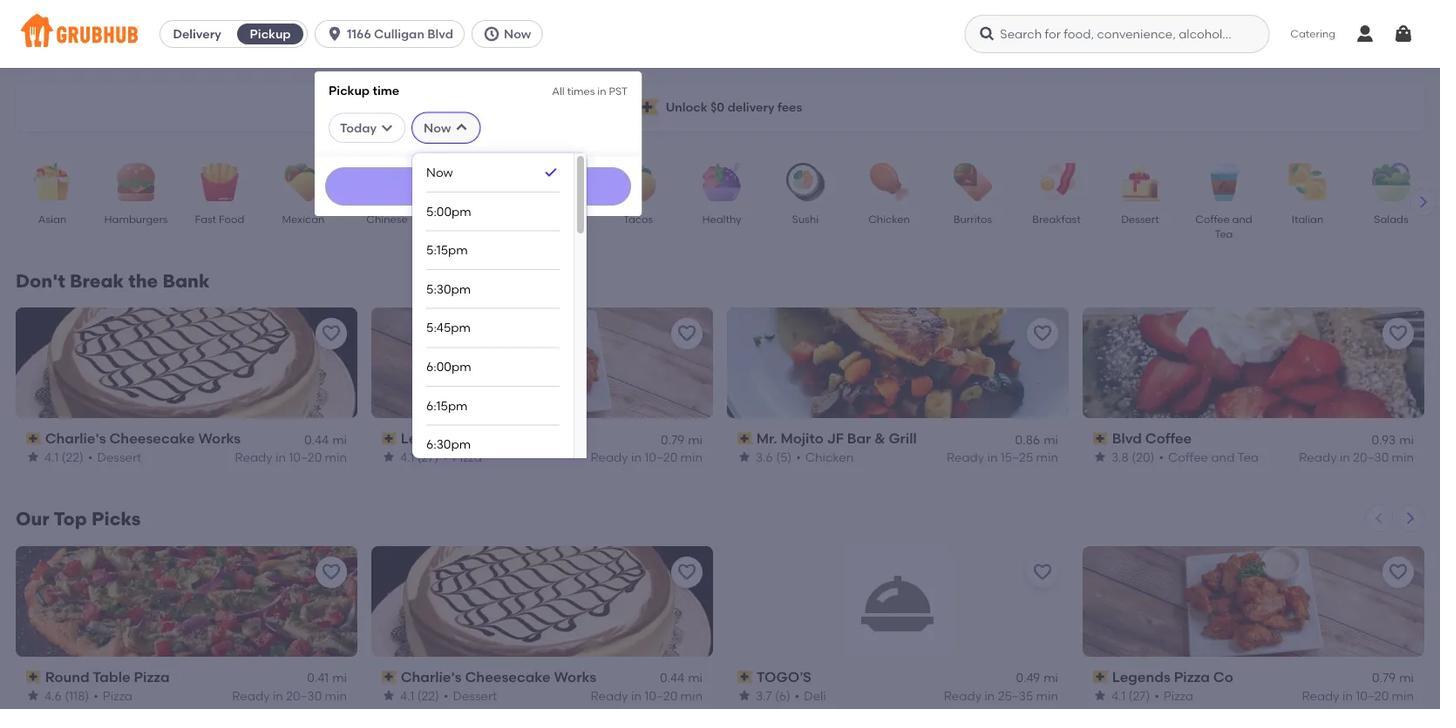 Task type: locate. For each thing, give the bounding box(es) containing it.
min for subscription pass icon for legends pizza co
[[1392, 689, 1415, 704]]

0.44 mi
[[304, 432, 347, 447], [660, 671, 703, 686]]

save this restaurant image for round table pizza
[[321, 562, 342, 583]]

list box containing now
[[427, 153, 560, 710]]

1 horizontal spatial 4.1 (22)
[[400, 689, 440, 704]]

0.44 mi for save this restaurant image associated with charlie's cheesecake works
[[660, 671, 703, 686]]

0.79 for save this restaurant icon associated with co
[[661, 432, 685, 447]]

breakfast
[[1033, 213, 1081, 225]]

0 vertical spatial 20–30
[[1354, 450, 1390, 465]]

2 horizontal spatial dessert
[[1122, 213, 1160, 225]]

1 vertical spatial legends
[[1113, 669, 1171, 686]]

subscription pass image right 0.49 mi
[[1094, 672, 1109, 684]]

subscription pass image left "blvd coffee"
[[1094, 433, 1109, 445]]

charlie's cheesecake works
[[45, 430, 241, 447], [401, 669, 597, 686]]

0 horizontal spatial chicken
[[806, 450, 854, 465]]

1 vertical spatial ready in 20–30 min
[[232, 689, 347, 704]]

ready
[[235, 450, 273, 465], [591, 450, 629, 465], [947, 450, 985, 465], [1300, 450, 1337, 465], [232, 689, 270, 704], [591, 689, 629, 704], [944, 689, 982, 704], [1303, 689, 1340, 704]]

and down coffee and tea image
[[1233, 213, 1253, 225]]

now for check icon
[[427, 165, 453, 180]]

(27)
[[417, 450, 439, 465], [1129, 689, 1151, 704]]

coffee and tea
[[1196, 213, 1253, 241]]

1 horizontal spatial charlie's cheesecake works
[[401, 669, 597, 686]]

dessert image
[[1110, 163, 1171, 201]]

2 save this restaurant image from the left
[[677, 562, 698, 583]]

3.6 (5)
[[756, 450, 792, 465]]

0 horizontal spatial blvd
[[428, 27, 454, 41]]

1 vertical spatial charlie's
[[401, 669, 462, 686]]

now
[[504, 27, 531, 41], [424, 120, 451, 135], [427, 165, 453, 180]]

3 save this restaurant image from the left
[[1388, 562, 1409, 583]]

1 vertical spatial 4.1 (27)
[[1112, 689, 1151, 704]]

pst
[[609, 85, 628, 97]]

italian
[[1292, 213, 1324, 225]]

svg image
[[326, 25, 344, 43], [483, 25, 501, 43], [979, 25, 996, 43], [380, 121, 394, 135]]

0.79
[[661, 432, 685, 447], [1373, 671, 1396, 686]]

and right '(20)'
[[1212, 450, 1235, 465]]

subscription pass image left togo's
[[738, 672, 753, 684]]

6:00pm
[[427, 360, 471, 374]]

0 vertical spatial 4.1 (27)
[[400, 450, 439, 465]]

2 vertical spatial now
[[427, 165, 453, 180]]

tea
[[1215, 228, 1234, 241], [1238, 450, 1259, 465]]

and
[[1233, 213, 1253, 225], [1212, 450, 1235, 465]]

0 vertical spatial co
[[502, 430, 522, 447]]

1 horizontal spatial • dessert
[[444, 689, 497, 704]]

0 horizontal spatial • pizza
[[94, 689, 133, 704]]

check icon image
[[543, 164, 560, 181]]

0 vertical spatial chicken
[[869, 213, 910, 225]]

blvd right culligan
[[428, 27, 454, 41]]

1 vertical spatial tea
[[1238, 450, 1259, 465]]

0.79 for save this restaurant image for legends pizza co
[[1373, 671, 1396, 686]]

1 horizontal spatial • pizza
[[443, 450, 482, 465]]

1 vertical spatial 20–30
[[286, 689, 322, 704]]

ready in 20–30 min down 0.41
[[232, 689, 347, 704]]

0.79 mi for save this restaurant image for legends pizza co
[[1373, 671, 1415, 686]]

min for subscription pass image to the left of togo's
[[1037, 689, 1059, 704]]

ready in 10–20 min
[[235, 450, 347, 465], [591, 450, 703, 465], [591, 689, 703, 704], [1303, 689, 1415, 704]]

subscription pass image for charlie's
[[382, 672, 397, 684]]

fast food
[[195, 213, 245, 225]]

blvd inside 1166 culligan blvd button
[[428, 27, 454, 41]]

1 vertical spatial now
[[424, 120, 451, 135]]

0 vertical spatial • dessert
[[88, 450, 142, 465]]

1 horizontal spatial 0.79 mi
[[1373, 671, 1415, 686]]

• pizza for save this restaurant image for legends pizza co
[[1155, 689, 1194, 704]]

(27) for subscription pass image related to legends
[[417, 450, 439, 465]]

coffee down "blvd coffee"
[[1169, 450, 1209, 465]]

0 horizontal spatial ready in 20–30 min
[[232, 689, 347, 704]]

1 vertical spatial and
[[1212, 450, 1235, 465]]

subscription pass image
[[382, 433, 397, 445], [26, 672, 42, 684], [382, 672, 397, 684], [738, 672, 753, 684]]

1 horizontal spatial tea
[[1238, 450, 1259, 465]]

0.44
[[304, 432, 329, 447], [660, 671, 685, 686]]

asian image
[[22, 163, 83, 201]]

subscription pass image left mr.
[[738, 433, 753, 445]]

0 horizontal spatial cheesecake
[[109, 430, 195, 447]]

0 vertical spatial legends
[[401, 430, 459, 447]]

the
[[128, 270, 158, 293]]

1 horizontal spatial 0.44 mi
[[660, 671, 703, 686]]

pickup left the time
[[329, 83, 370, 98]]

0 horizontal spatial save this restaurant image
[[321, 562, 342, 583]]

fees
[[778, 100, 803, 115]]

1 vertical spatial 0.79 mi
[[1373, 671, 1415, 686]]

1 horizontal spatial blvd
[[1113, 430, 1142, 447]]

1 horizontal spatial cheesecake
[[465, 669, 551, 686]]

0 vertical spatial (27)
[[417, 450, 439, 465]]

0 horizontal spatial (27)
[[417, 450, 439, 465]]

breakfast image
[[1027, 163, 1088, 201]]

min
[[325, 450, 347, 465], [681, 450, 703, 465], [1037, 450, 1059, 465], [1392, 450, 1415, 465], [325, 689, 347, 704], [681, 689, 703, 704], [1037, 689, 1059, 704], [1392, 689, 1415, 704]]

in inside navigation
[[598, 85, 607, 97]]

pickup for pickup time
[[329, 83, 370, 98]]

chicken down the chicken image
[[869, 213, 910, 225]]

subscription pass image right the 0.41 mi
[[382, 672, 397, 684]]

4.1 (27)
[[400, 450, 439, 465], [1112, 689, 1151, 704]]

1 vertical spatial coffee
[[1146, 430, 1192, 447]]

1 vertical spatial (27)
[[1129, 689, 1151, 704]]

0 vertical spatial coffee
[[1196, 213, 1230, 225]]

1166
[[347, 27, 371, 41]]

grill
[[889, 430, 917, 447]]

0 horizontal spatial (22)
[[62, 450, 84, 465]]

coffee down coffee and tea image
[[1196, 213, 1230, 225]]

works for save this restaurant image associated with charlie's cheesecake works
[[554, 669, 597, 686]]

coffee up '(20)'
[[1146, 430, 1192, 447]]

0.41 mi
[[307, 671, 347, 686]]

coffee inside coffee and tea
[[1196, 213, 1230, 225]]

1 horizontal spatial ready in 20–30 min
[[1300, 450, 1415, 465]]

1 vertical spatial cheesecake
[[465, 669, 551, 686]]

svg image
[[1394, 24, 1415, 44], [455, 121, 469, 135]]

ready in 20–30 min for round table pizza
[[232, 689, 347, 704]]

all times in pst
[[552, 85, 628, 97]]

1 horizontal spatial svg image
[[1394, 24, 1415, 44]]

20–30
[[1354, 450, 1390, 465], [286, 689, 322, 704]]

20–30 for blvd coffee
[[1354, 450, 1390, 465]]

blvd up 3.8 (20)
[[1113, 430, 1142, 447]]

sushi
[[793, 213, 819, 225]]

1 horizontal spatial dessert
[[453, 689, 497, 704]]

salads
[[1375, 213, 1409, 225]]

• deli
[[795, 689, 827, 704]]

1 vertical spatial • dessert
[[444, 689, 497, 704]]

0 vertical spatial ready in 20–30 min
[[1300, 450, 1415, 465]]

grubhub plus flag logo image
[[638, 99, 659, 116]]

cheesecake
[[109, 430, 195, 447], [465, 669, 551, 686]]

save this restaurant image
[[321, 324, 342, 344], [677, 324, 698, 344], [1033, 324, 1054, 344], [1388, 324, 1409, 344], [1033, 562, 1054, 583]]

0 horizontal spatial • dessert
[[88, 450, 142, 465]]

svg image inside now button
[[483, 25, 501, 43]]

works for save this restaurant icon for works
[[198, 430, 241, 447]]

ready in 20–30 min down 0.93
[[1300, 450, 1415, 465]]

subscription pass image up our
[[26, 433, 42, 445]]

0 horizontal spatial legends
[[401, 430, 459, 447]]

0.79 mi
[[661, 432, 703, 447], [1373, 671, 1415, 686]]

0 vertical spatial (22)
[[62, 450, 84, 465]]

blvd
[[428, 27, 454, 41], [1113, 430, 1142, 447]]

pickup right delivery 'button'
[[250, 27, 291, 41]]

0 horizontal spatial 0.79
[[661, 432, 685, 447]]

legends pizza co
[[401, 430, 522, 447], [1113, 669, 1234, 686]]

subscription pass image left 6:30pm
[[382, 433, 397, 445]]

20–30 down 0.93
[[1354, 450, 1390, 465]]

0 horizontal spatial tea
[[1215, 228, 1234, 241]]

1 horizontal spatial 0.44
[[660, 671, 685, 686]]

10–20
[[289, 450, 322, 465], [645, 450, 678, 465], [645, 689, 678, 704], [1356, 689, 1390, 704]]

1 vertical spatial 0.79
[[1373, 671, 1396, 686]]

mexican image
[[273, 163, 334, 201]]

pickup inside pickup button
[[250, 27, 291, 41]]

1 vertical spatial 4.1 (22)
[[400, 689, 440, 704]]

save this restaurant image for co
[[677, 324, 698, 344]]

now option
[[427, 153, 560, 193]]

0 vertical spatial 0.44 mi
[[304, 432, 347, 447]]

1 vertical spatial (22)
[[417, 689, 440, 704]]

bar
[[847, 430, 872, 447]]

•
[[88, 450, 93, 465], [443, 450, 448, 465], [796, 450, 801, 465], [1160, 450, 1164, 465], [94, 689, 98, 704], [444, 689, 449, 704], [795, 689, 800, 704], [1155, 689, 1160, 704]]

1 vertical spatial co
[[1214, 669, 1234, 686]]

3.8
[[1112, 450, 1129, 465]]

1 horizontal spatial (27)
[[1129, 689, 1151, 704]]

subscription pass image left round
[[26, 672, 42, 684]]

list box inside 'main navigation' navigation
[[427, 153, 560, 710]]

pizza image
[[524, 163, 585, 201]]

1 horizontal spatial save this restaurant image
[[677, 562, 698, 583]]

20–30 down 0.41
[[286, 689, 322, 704]]

our top picks
[[16, 508, 141, 531]]

1 horizontal spatial legends pizza co
[[1113, 669, 1234, 686]]

1 vertical spatial blvd
[[1113, 430, 1142, 447]]

1 save this restaurant image from the left
[[321, 562, 342, 583]]

coffee
[[1196, 213, 1230, 225], [1146, 430, 1192, 447], [1169, 450, 1209, 465]]

chicken down 'jf'
[[806, 450, 854, 465]]

subscription pass image for legends
[[382, 433, 397, 445]]

1 vertical spatial chicken
[[806, 450, 854, 465]]

hamburgers
[[104, 213, 168, 225]]

1 horizontal spatial works
[[554, 669, 597, 686]]

0 horizontal spatial pickup
[[250, 27, 291, 41]]

list box
[[427, 153, 560, 710]]

co
[[502, 430, 522, 447], [1214, 669, 1234, 686]]

• pizza
[[443, 450, 482, 465], [94, 689, 133, 704], [1155, 689, 1194, 704]]

1 vertical spatial pickup
[[329, 83, 370, 98]]

1 horizontal spatial (22)
[[417, 689, 440, 704]]

chicken
[[869, 213, 910, 225], [806, 450, 854, 465]]

unlock
[[666, 100, 708, 115]]

1 vertical spatial works
[[554, 669, 597, 686]]

dessert
[[1122, 213, 1160, 225], [97, 450, 142, 465], [453, 689, 497, 704]]

15–25
[[1001, 450, 1034, 465]]

0 vertical spatial charlie's
[[45, 430, 106, 447]]

don't
[[16, 270, 65, 293]]

5:00pm
[[427, 204, 472, 219]]

1 horizontal spatial 0.79
[[1373, 671, 1396, 686]]

0 vertical spatial 0.79
[[661, 432, 685, 447]]

0 horizontal spatial svg image
[[455, 121, 469, 135]]

0 horizontal spatial 0.44
[[304, 432, 329, 447]]

1 horizontal spatial chicken
[[869, 213, 910, 225]]

0 vertical spatial 0.44
[[304, 432, 329, 447]]

0 horizontal spatial works
[[198, 430, 241, 447]]

6:30pm
[[427, 437, 471, 452]]

caret right icon image
[[1417, 195, 1431, 209], [1404, 512, 1418, 526]]

subscription pass image
[[26, 433, 42, 445], [738, 433, 753, 445], [1094, 433, 1109, 445], [1094, 672, 1109, 684]]

0 vertical spatial tea
[[1215, 228, 1234, 241]]

chicken image
[[859, 163, 920, 201]]

2 vertical spatial coffee
[[1169, 450, 1209, 465]]

min for subscription pass icon associated with mr. mojito jf bar & grill
[[1037, 450, 1059, 465]]

coffee for blvd coffee
[[1146, 430, 1192, 447]]

subscription pass image for mr. mojito jf bar & grill
[[738, 433, 753, 445]]

now inside option
[[427, 165, 453, 180]]

italian image
[[1278, 163, 1339, 201]]

in
[[598, 85, 607, 97], [276, 450, 286, 465], [631, 450, 642, 465], [988, 450, 998, 465], [1340, 450, 1351, 465], [273, 689, 283, 704], [631, 689, 642, 704], [985, 689, 995, 704], [1343, 689, 1354, 704]]

star icon image
[[26, 451, 40, 465], [382, 451, 396, 465], [738, 451, 752, 465], [1094, 451, 1108, 465], [26, 690, 40, 703], [382, 690, 396, 703], [738, 690, 752, 703], [1094, 690, 1108, 703]]

0 horizontal spatial charlie's cheesecake works
[[45, 430, 241, 447]]

min for subscription pass image corresponding to charlie's
[[681, 689, 703, 704]]

jf
[[827, 430, 844, 447]]

ready in 20–30 min for blvd coffee
[[1300, 450, 1415, 465]]

main navigation navigation
[[0, 0, 1441, 710]]

0 vertical spatial pickup
[[250, 27, 291, 41]]

now button
[[472, 20, 550, 48]]

0 vertical spatial and
[[1233, 213, 1253, 225]]

save this restaurant image
[[321, 562, 342, 583], [677, 562, 698, 583], [1388, 562, 1409, 583]]

2 horizontal spatial • pizza
[[1155, 689, 1194, 704]]

0 vertical spatial now
[[504, 27, 531, 41]]

0 horizontal spatial legends pizza co
[[401, 430, 522, 447]]

save this restaurant button
[[316, 318, 347, 350], [672, 318, 703, 350], [1027, 318, 1059, 350], [1383, 318, 1415, 350], [316, 557, 347, 589], [672, 557, 703, 589], [1027, 557, 1059, 589], [1383, 557, 1415, 589]]

2 vertical spatial dessert
[[453, 689, 497, 704]]

0 vertical spatial charlie's cheesecake works
[[45, 430, 241, 447]]

0 vertical spatial works
[[198, 430, 241, 447]]

0 horizontal spatial 4.1 (22)
[[44, 450, 84, 465]]

0 vertical spatial blvd
[[428, 27, 454, 41]]

ready in 25–35 min
[[944, 689, 1059, 704]]

• dessert
[[88, 450, 142, 465], [444, 689, 497, 704]]

2 horizontal spatial save this restaurant image
[[1388, 562, 1409, 583]]



Task type: vqa. For each thing, say whether or not it's contained in the screenshot.
Fee
no



Task type: describe. For each thing, give the bounding box(es) containing it.
1166 culligan blvd
[[347, 27, 454, 41]]

0.49
[[1016, 671, 1041, 686]]

asian
[[38, 213, 66, 225]]

break
[[70, 270, 124, 293]]

subscription pass image for charlie's cheesecake works
[[26, 433, 42, 445]]

1 vertical spatial 0.44
[[660, 671, 685, 686]]

legends for subscription pass image related to legends
[[401, 430, 459, 447]]

4.6 (118)
[[44, 689, 89, 704]]

1166 culligan blvd button
[[315, 20, 472, 48]]

subscription pass image for legends pizza co
[[1094, 672, 1109, 684]]

chinese
[[367, 213, 408, 225]]

1 vertical spatial caret right icon image
[[1404, 512, 1418, 526]]

our
[[16, 508, 49, 531]]

(27) for subscription pass icon for legends pizza co
[[1129, 689, 1151, 704]]

healthy
[[702, 213, 742, 225]]

delivery
[[728, 100, 775, 115]]

0 horizontal spatial 4.1 (27)
[[400, 450, 439, 465]]

25–35
[[998, 689, 1034, 704]]

min for round's subscription pass image
[[325, 689, 347, 704]]

caret left icon image
[[1373, 512, 1387, 526]]

save this restaurant image for legends pizza co
[[1388, 562, 1409, 583]]

(6)
[[775, 689, 791, 704]]

5:45pm
[[427, 321, 471, 335]]

(20)
[[1132, 450, 1155, 465]]

american
[[446, 213, 496, 225]]

update button
[[325, 167, 632, 206]]

• chicken
[[796, 450, 854, 465]]

subscription pass image for round
[[26, 672, 42, 684]]

burritos image
[[943, 163, 1004, 201]]

0 vertical spatial 4.1 (22)
[[44, 450, 84, 465]]

blvd coffee
[[1113, 430, 1192, 447]]

20–30 for round table pizza
[[286, 689, 322, 704]]

coffee for • coffee and tea
[[1169, 450, 1209, 465]]

(22) for subscription pass image corresponding to charlie's
[[417, 689, 440, 704]]

now for bottommost svg image
[[424, 120, 451, 135]]

subscription pass image for blvd coffee
[[1094, 433, 1109, 445]]

0.93 mi
[[1372, 432, 1415, 447]]

1 vertical spatial svg image
[[455, 121, 469, 135]]

(5)
[[776, 450, 792, 465]]

0.41
[[307, 671, 329, 686]]

min for subscription pass icon corresponding to blvd coffee
[[1392, 450, 1415, 465]]

$0
[[711, 100, 725, 115]]

healthy image
[[692, 163, 753, 201]]

3.7 (6)
[[756, 689, 791, 704]]

don't break the bank
[[16, 270, 210, 293]]

coffee and tea image
[[1194, 163, 1255, 201]]

deli
[[804, 689, 827, 704]]

0.86 mi
[[1016, 432, 1059, 447]]

picks
[[92, 508, 141, 531]]

0.86
[[1016, 432, 1041, 447]]

table
[[93, 669, 130, 686]]

0 horizontal spatial co
[[502, 430, 522, 447]]

time
[[373, 83, 400, 98]]

sushi image
[[775, 163, 836, 201]]

mr. mojito jf bar & grill
[[757, 430, 917, 447]]

1 horizontal spatial co
[[1214, 669, 1234, 686]]

tacos image
[[608, 163, 669, 201]]

bank
[[163, 270, 210, 293]]

hamburgers image
[[106, 163, 167, 201]]

(22) for charlie's cheesecake works subscription pass icon
[[62, 450, 84, 465]]

catering button
[[1279, 14, 1348, 54]]

round table pizza
[[45, 669, 170, 686]]

6:15pm
[[427, 398, 468, 413]]

and inside coffee and tea
[[1233, 213, 1253, 225]]

unlock $0 delivery fees
[[666, 100, 803, 115]]

update
[[459, 180, 498, 193]]

mr.
[[757, 430, 778, 447]]

3.7
[[756, 689, 772, 704]]

min for charlie's cheesecake works subscription pass icon
[[325, 450, 347, 465]]

togo's
[[757, 669, 812, 686]]

• pizza for save this restaurant image associated with round table pizza
[[94, 689, 133, 704]]

0 vertical spatial svg image
[[1394, 24, 1415, 44]]

delivery
[[173, 27, 221, 41]]

pickup button
[[234, 20, 307, 48]]

salads image
[[1361, 163, 1422, 201]]

5:30pm
[[427, 282, 471, 297]]

0.44 mi for save this restaurant icon for works
[[304, 432, 347, 447]]

• coffee and tea
[[1160, 450, 1259, 465]]

5:15pm
[[427, 243, 468, 258]]

fast
[[195, 213, 216, 225]]

all
[[552, 85, 565, 97]]

now inside button
[[504, 27, 531, 41]]

0 vertical spatial dessert
[[1122, 213, 1160, 225]]

chinese image
[[357, 163, 418, 201]]

top
[[54, 508, 87, 531]]

1 vertical spatial legends pizza co
[[1113, 669, 1234, 686]]

save this restaurant image for jf
[[1033, 324, 1054, 344]]

pickup for pickup
[[250, 27, 291, 41]]

1 horizontal spatial 4.1 (27)
[[1112, 689, 1151, 704]]

1 horizontal spatial charlie's
[[401, 669, 462, 686]]

mojito
[[781, 430, 824, 447]]

pickup time
[[329, 83, 400, 98]]

delivery button
[[161, 20, 234, 48]]

today
[[340, 120, 377, 135]]

&
[[875, 430, 886, 447]]

1 vertical spatial dessert
[[97, 450, 142, 465]]

0 horizontal spatial charlie's
[[45, 430, 106, 447]]

(118)
[[65, 689, 89, 704]]

legends for subscription pass icon for legends pizza co
[[1113, 669, 1171, 686]]

ready in 15–25 min
[[947, 450, 1059, 465]]

3.6
[[756, 450, 773, 465]]

american image
[[440, 163, 501, 201]]

tea inside coffee and tea
[[1215, 228, 1234, 241]]

0.79 mi for save this restaurant icon associated with co
[[661, 432, 703, 447]]

tacos
[[624, 213, 653, 225]]

food
[[219, 213, 245, 225]]

catering
[[1291, 27, 1336, 40]]

togo's logo image
[[843, 547, 954, 657]]

fast food image
[[189, 163, 250, 201]]

0 vertical spatial caret right icon image
[[1417, 195, 1431, 209]]

save this restaurant image for works
[[321, 324, 342, 344]]

3.8 (20)
[[1112, 450, 1155, 465]]

burritos
[[954, 213, 993, 225]]

culligan
[[374, 27, 425, 41]]

1 vertical spatial charlie's cheesecake works
[[401, 669, 597, 686]]

round
[[45, 669, 90, 686]]

0 vertical spatial cheesecake
[[109, 430, 195, 447]]

4.6
[[44, 689, 62, 704]]

svg image inside 1166 culligan blvd button
[[326, 25, 344, 43]]

times
[[567, 85, 595, 97]]

save this restaurant image for charlie's cheesecake works
[[677, 562, 698, 583]]

0.49 mi
[[1016, 671, 1059, 686]]

min for subscription pass image related to legends
[[681, 450, 703, 465]]

0.93
[[1372, 432, 1396, 447]]

0 vertical spatial legends pizza co
[[401, 430, 522, 447]]

mexican
[[282, 213, 325, 225]]



